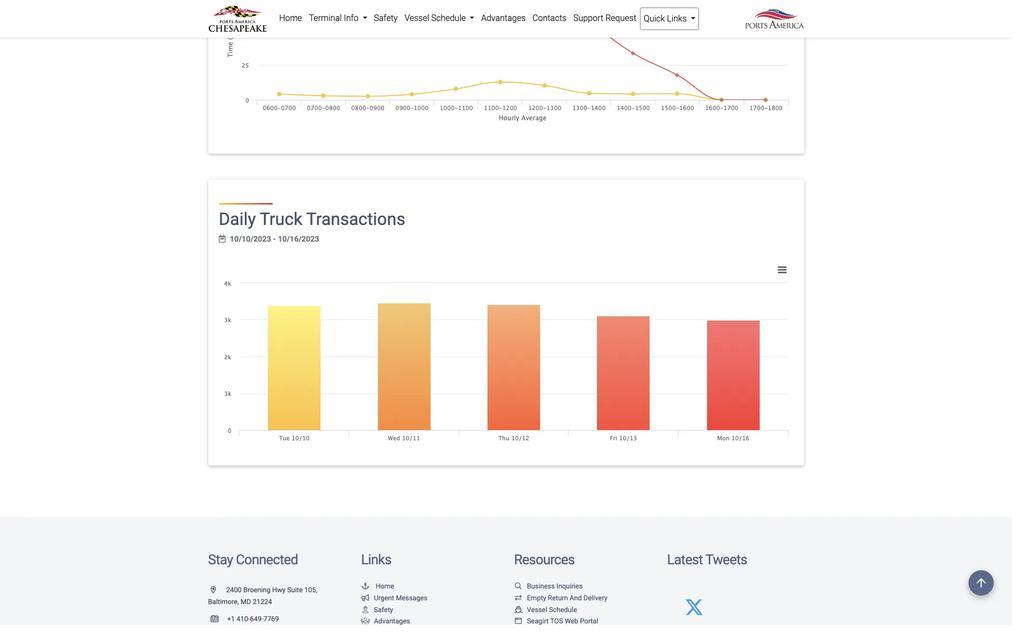 Task type: vqa. For each thing, say whether or not it's contained in the screenshot.
TERRORIST
no



Task type: locate. For each thing, give the bounding box(es) containing it.
terminal
[[309, 13, 342, 23]]

baltimore,
[[208, 598, 239, 606]]

0 vertical spatial schedule
[[432, 13, 466, 23]]

stay connected
[[208, 552, 298, 568]]

business
[[527, 583, 555, 591]]

connected
[[236, 552, 298, 568]]

safety link right info at the left top of the page
[[371, 8, 401, 29]]

tweets
[[706, 552, 748, 568]]

vessel schedule link
[[401, 8, 478, 29], [515, 606, 577, 614]]

1 vertical spatial links
[[361, 552, 392, 568]]

latest tweets
[[668, 552, 748, 568]]

1 vertical spatial vessel
[[527, 606, 548, 614]]

request
[[606, 13, 637, 23]]

home link up urgent
[[361, 583, 394, 591]]

md
[[241, 598, 251, 606]]

1 vertical spatial home link
[[361, 583, 394, 591]]

inquiries
[[557, 583, 583, 591]]

0 vertical spatial vessel schedule link
[[401, 8, 478, 29]]

truck
[[260, 209, 303, 229]]

go to top image
[[969, 571, 995, 596]]

ship image
[[515, 607, 523, 614]]

resources
[[515, 552, 575, 568]]

transactions
[[307, 209, 406, 229]]

1 vertical spatial home
[[376, 583, 394, 591]]

2400 broening hwy suite 105, baltimore, md 21224 link
[[208, 586, 318, 606]]

0 horizontal spatial home link
[[276, 8, 306, 29]]

0 horizontal spatial vessel
[[405, 13, 430, 23]]

empty
[[527, 594, 547, 602]]

0 horizontal spatial schedule
[[432, 13, 466, 23]]

search image
[[515, 584, 523, 591]]

daily
[[219, 209, 256, 229]]

10/16/2023
[[278, 235, 319, 244]]

support request
[[574, 13, 637, 23]]

1 vertical spatial safety
[[374, 606, 394, 614]]

and
[[570, 594, 582, 602]]

home link
[[276, 8, 306, 29], [361, 583, 394, 591]]

+1 410-649-7769
[[227, 615, 279, 623]]

1 horizontal spatial vessel schedule
[[527, 606, 577, 614]]

2400 broening hwy suite 105, baltimore, md 21224
[[208, 586, 318, 606]]

1 vertical spatial vessel schedule link
[[515, 606, 577, 614]]

vessel schedule
[[405, 13, 468, 23], [527, 606, 577, 614]]

quick links
[[644, 13, 689, 24]]

0 vertical spatial safety link
[[371, 8, 401, 29]]

649-
[[250, 615, 264, 623]]

0 horizontal spatial vessel schedule
[[405, 13, 468, 23]]

0 horizontal spatial home
[[279, 13, 302, 23]]

urgent
[[374, 594, 395, 602]]

0 vertical spatial vessel schedule
[[405, 13, 468, 23]]

support
[[574, 13, 604, 23]]

0 vertical spatial vessel
[[405, 13, 430, 23]]

empty return and delivery link
[[515, 594, 608, 602]]

schedule
[[432, 13, 466, 23], [549, 606, 577, 614]]

safety
[[374, 13, 398, 23], [374, 606, 394, 614]]

10/10/2023
[[230, 235, 271, 244]]

safety link down urgent
[[361, 606, 394, 614]]

business inquiries link
[[515, 583, 583, 591]]

info
[[344, 13, 359, 23]]

1 horizontal spatial links
[[668, 13, 687, 24]]

-
[[273, 235, 276, 244]]

0 vertical spatial safety
[[374, 13, 398, 23]]

home up urgent
[[376, 583, 394, 591]]

links up anchor image
[[361, 552, 392, 568]]

business inquiries
[[527, 583, 583, 591]]

safety down urgent
[[374, 606, 394, 614]]

quick
[[644, 13, 665, 24]]

home left terminal
[[279, 13, 302, 23]]

safety right info at the left top of the page
[[374, 13, 398, 23]]

1 horizontal spatial vessel
[[527, 606, 548, 614]]

vessel
[[405, 13, 430, 23], [527, 606, 548, 614]]

1 vertical spatial schedule
[[549, 606, 577, 614]]

1 horizontal spatial vessel schedule link
[[515, 606, 577, 614]]

1 vertical spatial vessel schedule
[[527, 606, 577, 614]]

home
[[279, 13, 302, 23], [376, 583, 394, 591]]

links right quick on the top right of the page
[[668, 13, 687, 24]]

1 horizontal spatial home
[[376, 583, 394, 591]]

1 safety from the top
[[374, 13, 398, 23]]

7769
[[264, 615, 279, 623]]

contacts link
[[530, 8, 570, 29]]

1 horizontal spatial schedule
[[549, 606, 577, 614]]

2 safety from the top
[[374, 606, 394, 614]]

delivery
[[584, 594, 608, 602]]

bullhorn image
[[361, 595, 370, 602]]

0 vertical spatial home
[[279, 13, 302, 23]]

1 vertical spatial safety link
[[361, 606, 394, 614]]

410-
[[237, 615, 250, 623]]

suite
[[287, 586, 303, 594]]

daily truck transactions
[[219, 209, 406, 229]]

2400
[[226, 586, 242, 594]]

terminal info link
[[306, 8, 371, 29]]

1 horizontal spatial home link
[[361, 583, 394, 591]]

safety link
[[371, 8, 401, 29], [361, 606, 394, 614]]

links
[[668, 13, 687, 24], [361, 552, 392, 568]]

home link left terminal
[[276, 8, 306, 29]]

0 vertical spatial home link
[[276, 8, 306, 29]]



Task type: describe. For each thing, give the bounding box(es) containing it.
exchange image
[[515, 595, 523, 602]]

+1
[[227, 615, 235, 623]]

home link for 'terminal info' link
[[276, 8, 306, 29]]

0 vertical spatial links
[[668, 13, 687, 24]]

advantages
[[482, 13, 526, 23]]

10/10/2023 - 10/16/2023
[[230, 235, 319, 244]]

105,
[[305, 586, 318, 594]]

anchor image
[[361, 584, 370, 591]]

map marker alt image
[[211, 587, 225, 594]]

return
[[548, 594, 568, 602]]

messages
[[396, 594, 428, 602]]

quick links link
[[640, 8, 700, 30]]

phone office image
[[211, 616, 227, 623]]

hand receiving image
[[361, 619, 370, 625]]

safety inside safety link
[[374, 13, 398, 23]]

home link for the urgent messages 'link'
[[361, 583, 394, 591]]

stay
[[208, 552, 233, 568]]

broening
[[244, 586, 271, 594]]

safety link for the urgent messages 'link'
[[361, 606, 394, 614]]

21224
[[253, 598, 272, 606]]

empty return and delivery
[[527, 594, 608, 602]]

latest
[[668, 552, 703, 568]]

+1 410-649-7769 link
[[208, 615, 279, 623]]

calendar week image
[[219, 235, 226, 243]]

urgent messages link
[[361, 594, 428, 602]]

urgent messages
[[374, 594, 428, 602]]

0 horizontal spatial links
[[361, 552, 392, 568]]

support request link
[[570, 8, 640, 29]]

browser image
[[515, 619, 523, 625]]

terminal info
[[309, 13, 361, 23]]

advantages link
[[478, 8, 530, 29]]

hwy
[[272, 586, 286, 594]]

user hard hat image
[[361, 607, 370, 614]]

safety link for 'terminal info' link
[[371, 8, 401, 29]]

0 horizontal spatial vessel schedule link
[[401, 8, 478, 29]]

contacts
[[533, 13, 567, 23]]



